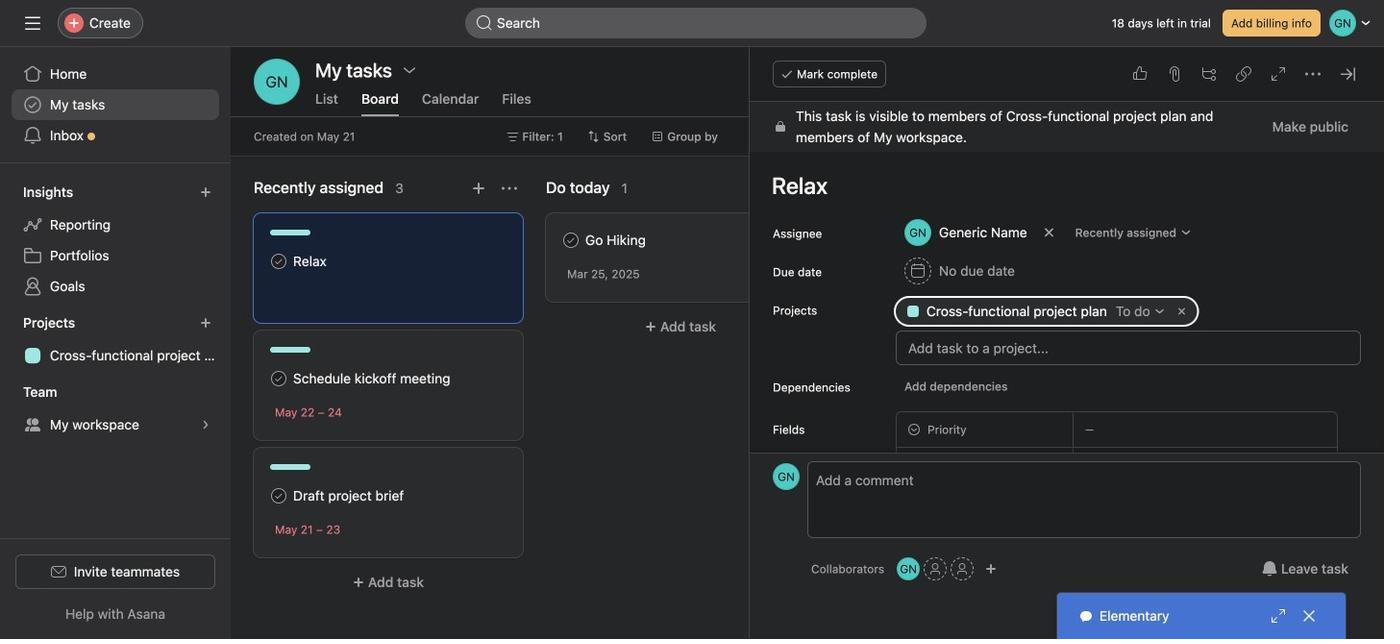 Task type: locate. For each thing, give the bounding box(es) containing it.
more section actions image
[[502, 181, 517, 196]]

1 mark complete checkbox from the top
[[267, 250, 290, 273]]

close details image
[[1340, 66, 1355, 82]]

0 horizontal spatial mark complete checkbox
[[267, 367, 290, 390]]

more actions for this task image
[[1305, 66, 1321, 82]]

teams element
[[0, 375, 231, 444]]

show options image
[[402, 62, 417, 78]]

gn image
[[266, 59, 288, 105], [900, 558, 917, 581]]

expand elementary image
[[1271, 608, 1286, 624]]

mark complete image
[[559, 229, 583, 252], [267, 250, 290, 273], [267, 484, 290, 508]]

see details, my workspace image
[[200, 419, 211, 431]]

list box
[[465, 8, 927, 38]]

0 vertical spatial gn image
[[266, 59, 288, 105]]

prominent image
[[477, 15, 492, 31]]

Mark complete checkbox
[[559, 229, 583, 252], [267, 367, 290, 390]]

Mark complete checkbox
[[267, 250, 290, 273], [267, 484, 290, 508]]

0 horizontal spatial gn image
[[266, 59, 288, 105]]

0 vertical spatial mark complete checkbox
[[267, 250, 290, 273]]

mark complete image
[[267, 367, 290, 390]]

main content
[[750, 102, 1384, 639]]

0 vertical spatial mark complete checkbox
[[559, 229, 583, 252]]

1 vertical spatial mark complete checkbox
[[267, 484, 290, 508]]

mark complete image for second mark complete option from the top of the page
[[267, 484, 290, 508]]

insights element
[[0, 175, 231, 306]]

new insights image
[[200, 186, 211, 198]]

close image
[[1302, 608, 1317, 624]]

1 horizontal spatial mark complete checkbox
[[559, 229, 583, 252]]

copy task link image
[[1236, 66, 1252, 82]]

relax dialog
[[750, 47, 1384, 639]]

0 likes. click to like this task image
[[1132, 66, 1148, 82]]

add task image
[[471, 181, 486, 196]]

1 horizontal spatial gn image
[[900, 558, 917, 581]]

hide sidebar image
[[25, 15, 40, 31]]



Task type: describe. For each thing, give the bounding box(es) containing it.
2 mark complete checkbox from the top
[[267, 484, 290, 508]]

1 vertical spatial mark complete checkbox
[[267, 367, 290, 390]]

add subtask image
[[1202, 66, 1217, 82]]

projects element
[[0, 306, 231, 375]]

remove assignee image
[[1044, 227, 1055, 238]]

add or remove collaborators image
[[985, 563, 997, 575]]

mark complete image for mark complete checkbox to the right
[[559, 229, 583, 252]]

mark complete image for first mark complete option
[[267, 250, 290, 273]]

attachments: add a file to this task, relax image
[[1167, 66, 1182, 82]]

1 vertical spatial gn image
[[900, 558, 917, 581]]

full screen image
[[1271, 66, 1286, 82]]

gn image
[[778, 463, 795, 490]]

remove image
[[1174, 304, 1190, 319]]

Task Name text field
[[759, 163, 1361, 208]]

new project or portfolio image
[[200, 317, 211, 329]]

global element
[[0, 47, 231, 162]]



Task type: vqa. For each thing, say whether or not it's contained in the screenshot.
(away)
no



